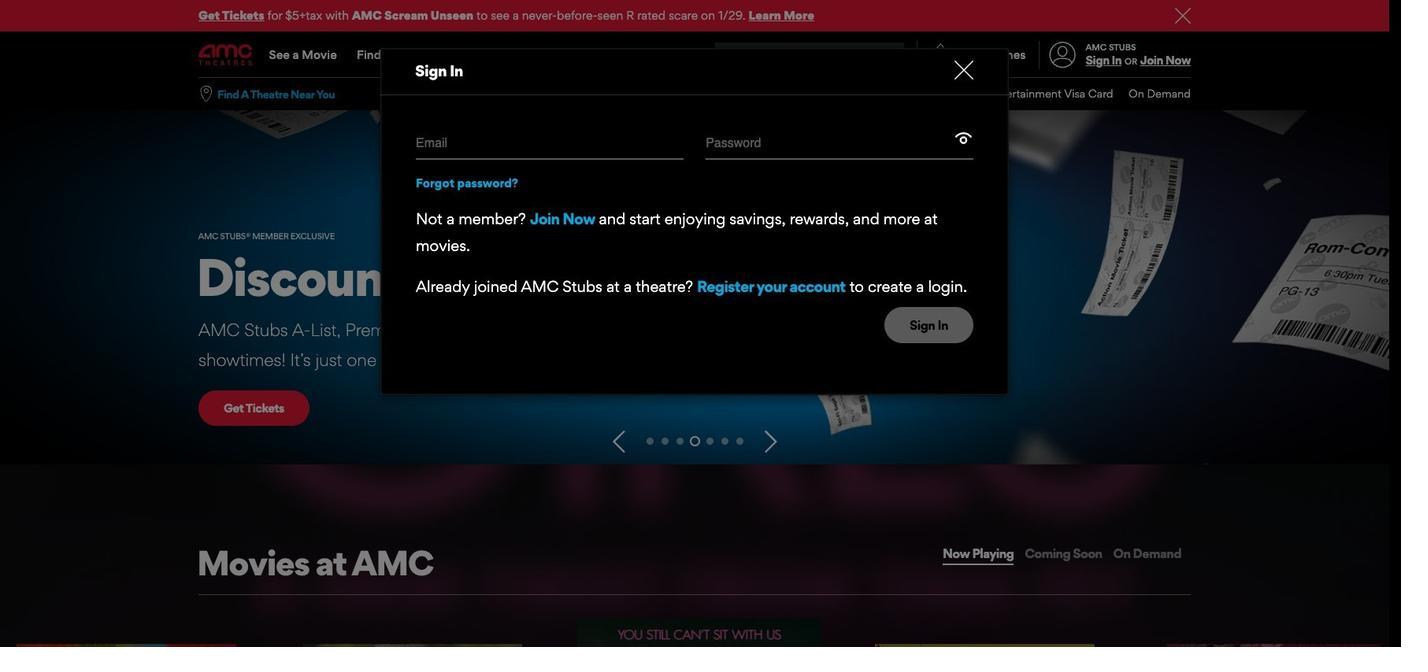 Task type: vqa. For each thing, say whether or not it's contained in the screenshot.
the User Profile image
yes



Task type: describe. For each thing, give the bounding box(es) containing it.
1 vertical spatial menu
[[682, 78, 1191, 110]]

4 menu item from the left
[[878, 78, 944, 110]]

user profile image
[[1040, 42, 1085, 68]]

showtimes image
[[918, 41, 964, 69]]

movie poster for migration image
[[17, 644, 236, 647]]

close image
[[955, 61, 973, 80]]

discount tuesdays image
[[0, 110, 1389, 465]]

close element
[[955, 61, 973, 80]]

Email email field
[[416, 128, 684, 160]]

movie poster for the beekeeper image
[[875, 644, 1095, 647]]

0 vertical spatial menu
[[198, 33, 1191, 77]]

5 menu item from the left
[[944, 78, 1113, 110]]

movie poster for mean girls image
[[577, 619, 821, 647]]

sign in or join amc stubs element
[[1038, 33, 1191, 77]]



Task type: locate. For each thing, give the bounding box(es) containing it.
3 menu item from the left
[[831, 78, 878, 110]]

amc logo image
[[198, 44, 254, 66], [198, 44, 254, 66]]

movie poster for wonka image
[[1161, 644, 1381, 647]]

6 menu item from the left
[[1113, 78, 1191, 110]]

Password password field
[[706, 128, 954, 158]]

2 menu item from the left
[[764, 78, 831, 110]]

submit search icon image
[[885, 49, 898, 61]]

movie poster for anyone but you image
[[303, 644, 523, 647]]

1 menu item from the left
[[682, 78, 764, 110]]

menu
[[198, 33, 1191, 77], [682, 78, 1191, 110]]

menu item
[[682, 78, 764, 110], [764, 78, 831, 110], [831, 78, 878, 110], [878, 78, 944, 110], [944, 78, 1113, 110], [1113, 78, 1191, 110]]



